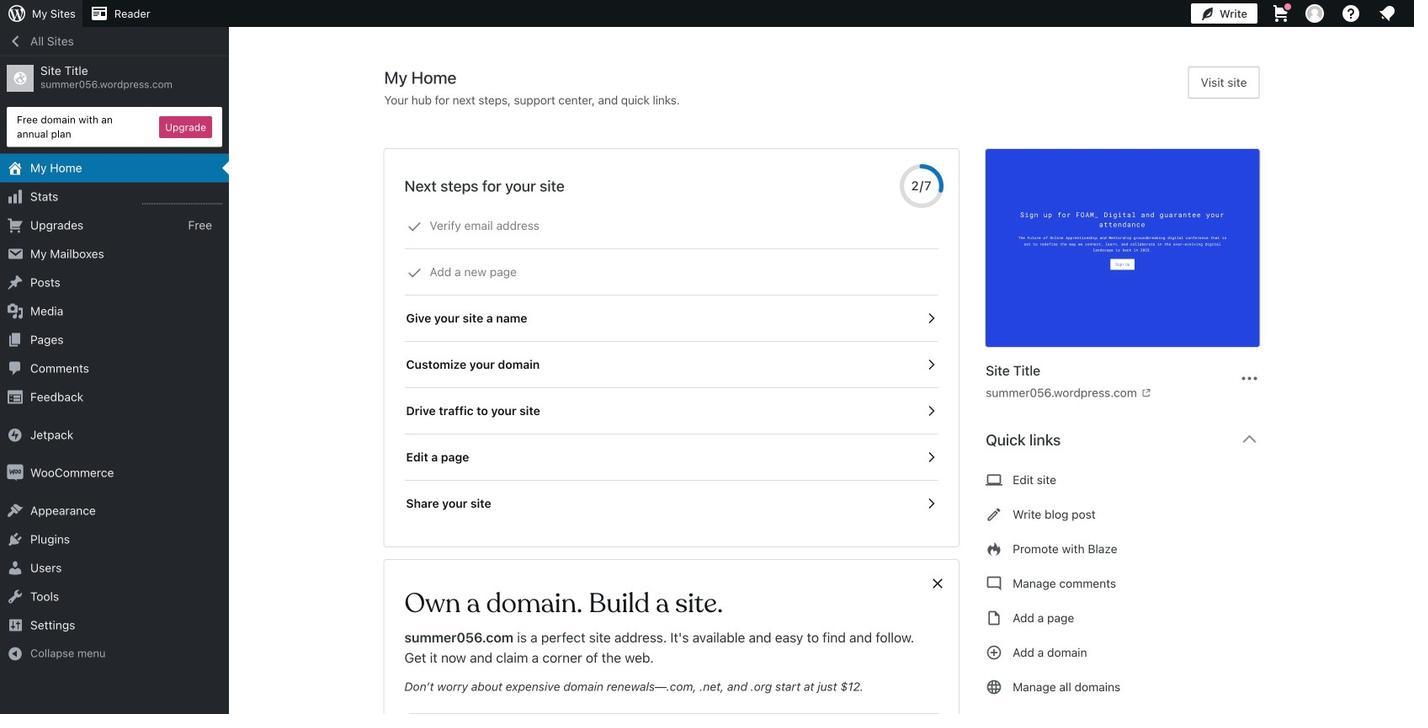 Task type: describe. For each thing, give the bounding box(es) containing it.
my shopping cart image
[[1272, 3, 1292, 24]]

my profile image
[[1306, 4, 1325, 23]]

laptop image
[[986, 470, 1003, 490]]

1 task enabled image from the top
[[924, 403, 939, 419]]

1 task enabled image from the top
[[924, 311, 939, 326]]

2 list item from the top
[[1407, 165, 1415, 244]]

mode_comment image
[[986, 573, 1003, 594]]

1 img image from the top
[[7, 427, 24, 443]]

dismiss domain name promotion image
[[931, 573, 946, 594]]

more options for site site title image
[[1240, 368, 1260, 389]]

3 list item from the top
[[1407, 244, 1415, 306]]



Task type: vqa. For each thing, say whether or not it's contained in the screenshot.
available
no



Task type: locate. For each thing, give the bounding box(es) containing it.
manage your notifications image
[[1378, 3, 1398, 24]]

img image
[[7, 427, 24, 443], [7, 464, 24, 481]]

0 vertical spatial img image
[[7, 427, 24, 443]]

1 vertical spatial task enabled image
[[924, 450, 939, 465]]

3 task enabled image from the top
[[924, 496, 939, 511]]

2 vertical spatial task enabled image
[[924, 496, 939, 511]]

edit image
[[986, 504, 1003, 525]]

list item
[[1407, 86, 1415, 165], [1407, 165, 1415, 244], [1407, 244, 1415, 306]]

insert_drive_file image
[[986, 608, 1003, 628]]

highest hourly views 0 image
[[142, 193, 222, 204]]

0 vertical spatial task enabled image
[[924, 311, 939, 326]]

task complete image
[[407, 265, 422, 280]]

0 vertical spatial task enabled image
[[924, 403, 939, 419]]

main content
[[384, 67, 1274, 714]]

task enabled image
[[924, 311, 939, 326], [924, 357, 939, 372]]

2 task enabled image from the top
[[924, 450, 939, 465]]

launchpad checklist element
[[405, 203, 939, 526]]

help image
[[1341, 3, 1362, 24]]

2 task enabled image from the top
[[924, 357, 939, 372]]

1 vertical spatial task enabled image
[[924, 357, 939, 372]]

2 img image from the top
[[7, 464, 24, 481]]

1 list item from the top
[[1407, 86, 1415, 165]]

1 vertical spatial img image
[[7, 464, 24, 481]]

progress bar
[[900, 164, 944, 208]]

task enabled image
[[924, 403, 939, 419], [924, 450, 939, 465], [924, 496, 939, 511]]



